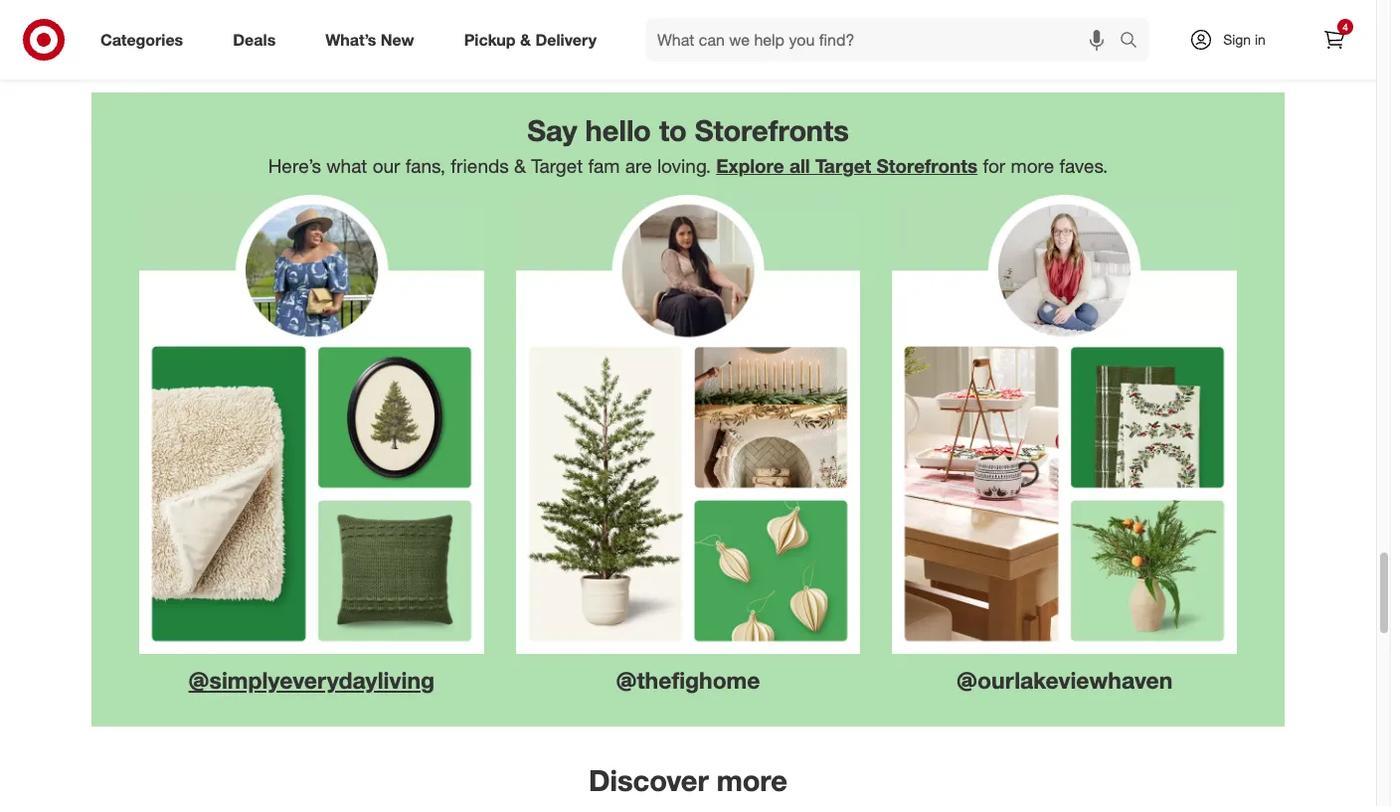 Task type: vqa. For each thing, say whether or not it's contained in the screenshot.
the AirPods (3rd Generation) with Lightning Charging Case Image
no



Task type: locate. For each thing, give the bounding box(es) containing it.
what's new
[[325, 29, 414, 49]]

categories
[[100, 29, 183, 49]]

pajamas
[[1000, 50, 1053, 66]]

more
[[1011, 154, 1054, 177], [717, 763, 788, 799]]

what
[[326, 154, 367, 177]]

discover
[[589, 763, 709, 799]]

1 horizontal spatial storefronts
[[877, 154, 978, 177]]

loving.
[[657, 154, 711, 177]]

squishmallows link
[[282, 0, 485, 68]]

& right friends
[[514, 154, 526, 177]]

faves.
[[1059, 154, 1108, 177]]

friends
[[451, 154, 509, 177]]

what's new link
[[309, 18, 439, 62]]

0 horizontal spatial storefronts
[[695, 112, 849, 148]]

for
[[983, 154, 1005, 177]]

& inside say hello to storefronts here's what our fans, friends & target fam are loving. explore all target storefronts for more faves.
[[514, 154, 526, 177]]

say
[[527, 112, 577, 148]]

apple
[[547, 50, 583, 66]]

search
[[1111, 31, 1159, 51]]

watch
[[587, 50, 626, 66]]

1 vertical spatial more
[[717, 763, 788, 799]]

explore all target storefronts link
[[716, 154, 978, 177]]

@simplyeverydayliving link
[[123, 179, 500, 695]]

0 horizontal spatial more
[[717, 763, 788, 799]]

0 vertical spatial more
[[1011, 154, 1054, 177]]

1 vertical spatial storefronts
[[877, 154, 978, 177]]

storefronts
[[695, 112, 849, 148], [877, 154, 978, 177]]

storefronts left for
[[877, 154, 978, 177]]

sign in link
[[1172, 18, 1297, 62]]

@thefighome link
[[500, 179, 876, 695]]

target right the all
[[815, 154, 871, 177]]

pickup & delivery
[[464, 29, 597, 49]]

discover more
[[589, 763, 788, 799]]

target
[[531, 154, 583, 177], [815, 154, 871, 177]]

@thefighome
[[616, 667, 760, 695]]

0 horizontal spatial target
[[531, 154, 583, 177]]

christmas pajamas link
[[891, 0, 1095, 68]]

1 vertical spatial &
[[514, 154, 526, 177]]

& right pickup
[[520, 29, 531, 49]]

storefronts up the explore
[[695, 112, 849, 148]]

new
[[381, 29, 414, 49]]

&
[[520, 29, 531, 49], [514, 154, 526, 177]]

here's
[[268, 154, 321, 177]]

1 horizontal spatial target
[[815, 154, 871, 177]]

0 vertical spatial storefronts
[[695, 112, 849, 148]]

1 horizontal spatial more
[[1011, 154, 1054, 177]]

in
[[1255, 31, 1266, 48]]

@ourlakeviewhaven
[[957, 667, 1173, 695]]

target down say on the left top
[[531, 154, 583, 177]]



Task type: describe. For each thing, give the bounding box(es) containing it.
@ourlakeviewhaven link
[[876, 179, 1253, 695]]

explore
[[716, 154, 784, 177]]

pickup & delivery link
[[447, 18, 622, 62]]

4
[[1343, 21, 1348, 33]]

sign in
[[1223, 31, 1266, 48]]

@simplyeverydayliving
[[189, 667, 435, 695]]

fans,
[[405, 154, 445, 177]]

our
[[373, 154, 400, 177]]

squishmallows
[[337, 50, 430, 66]]

say hello to storefronts here's what our fans, friends & target fam are loving. explore all target storefronts for more faves.
[[268, 112, 1108, 177]]

deals
[[233, 29, 276, 49]]

christmas pajamas
[[933, 50, 1053, 66]]

apple watch
[[547, 50, 626, 66]]

more inside say hello to storefronts here's what our fans, friends & target fam are loving. explore all target storefronts for more faves.
[[1011, 154, 1054, 177]]

ipad
[[776, 50, 803, 66]]

what's
[[325, 29, 376, 49]]

all
[[789, 154, 810, 177]]

What can we help you find? suggestions appear below search field
[[645, 18, 1125, 62]]

pickup
[[464, 29, 516, 49]]

to
[[659, 112, 687, 148]]

are
[[625, 154, 652, 177]]

hello
[[585, 112, 651, 148]]

categories link
[[84, 18, 208, 62]]

sign
[[1223, 31, 1251, 48]]

ipad link
[[688, 0, 891, 68]]

deals link
[[216, 18, 301, 62]]

apple watch link
[[485, 0, 688, 68]]

christmas
[[933, 50, 996, 66]]

delivery
[[535, 29, 597, 49]]

0 vertical spatial &
[[520, 29, 531, 49]]

search button
[[1111, 18, 1159, 66]]

2 target from the left
[[815, 154, 871, 177]]

4 link
[[1313, 18, 1356, 62]]

1 target from the left
[[531, 154, 583, 177]]

fam
[[588, 154, 620, 177]]



